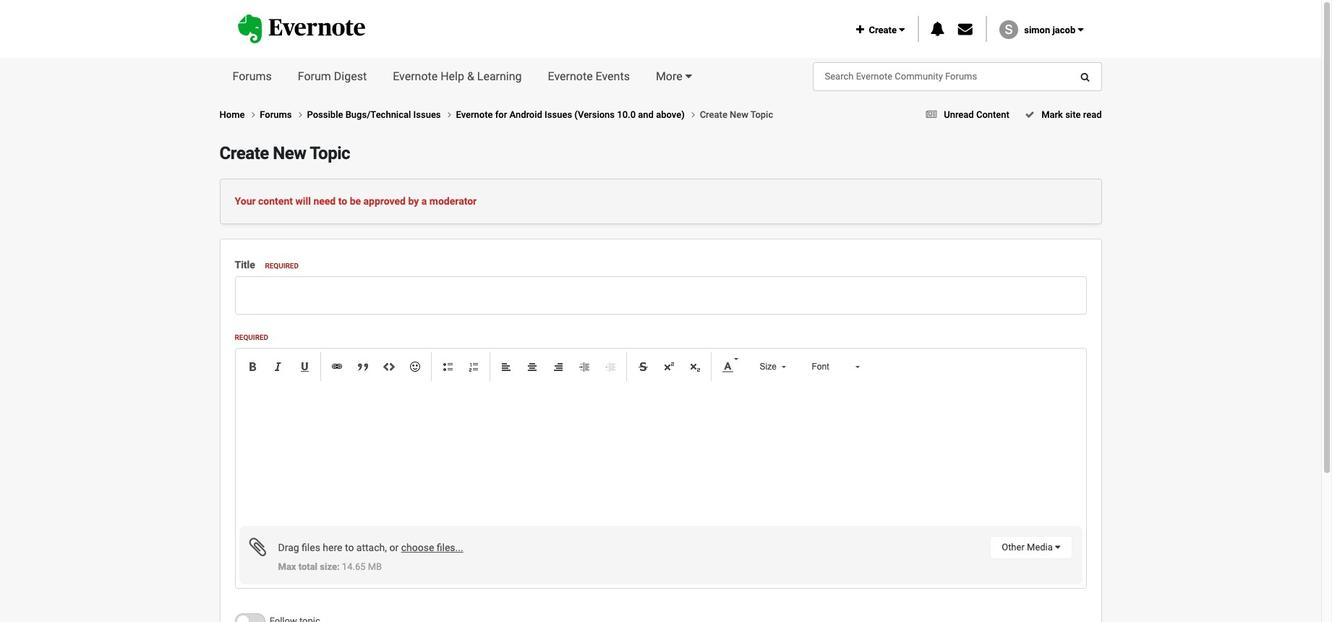 Task type: locate. For each thing, give the bounding box(es) containing it.
evernote for evernote events
[[548, 69, 593, 83]]

0 horizontal spatial angle right image
[[252, 110, 255, 119]]

2 horizontal spatial caret down image
[[1078, 24, 1084, 35]]

new up will
[[273, 143, 306, 164]]

create new topic up content
[[220, 143, 350, 164]]

1 horizontal spatial create
[[700, 109, 728, 120]]

align right image
[[552, 361, 564, 373]]

toolbar
[[239, 352, 871, 381]]

caret down image for other media
[[1055, 543, 1061, 552]]

events
[[596, 69, 630, 83]]

angle right image right the home
[[252, 110, 255, 119]]

create new topic right above)
[[700, 109, 773, 120]]

size button
[[749, 352, 794, 381]]

other media button
[[990, 536, 1072, 559]]

evernote inside evernote help & learning "link"
[[393, 69, 438, 83]]

angle right image inside possible bugs/technical issues link
[[448, 110, 451, 119]]

create right above)
[[700, 109, 728, 120]]

1 horizontal spatial evernote
[[456, 109, 493, 120]]

simon
[[1024, 24, 1050, 35]]

caret down image inside other media button
[[1055, 543, 1061, 552]]

0 horizontal spatial caret down image
[[899, 24, 905, 35]]

jacob
[[1053, 24, 1076, 35]]

angle right image right above)
[[692, 110, 695, 119]]

1 vertical spatial new
[[273, 143, 306, 164]]

forums
[[233, 69, 272, 83], [260, 109, 294, 120]]

1 vertical spatial topic
[[310, 143, 350, 164]]

unread content link
[[922, 109, 1010, 120]]

0 vertical spatial new
[[730, 109, 749, 120]]

here
[[323, 542, 342, 553]]

forums up home link
[[233, 69, 272, 83]]

subscript image
[[689, 361, 701, 373]]

new right above)
[[730, 109, 749, 120]]

2 horizontal spatial evernote
[[548, 69, 593, 83]]

other
[[1002, 542, 1025, 553]]

angle right image
[[299, 110, 302, 119], [692, 110, 695, 119]]

be
[[350, 195, 361, 207]]

angle right image down help
[[448, 110, 451, 119]]

evernote left help
[[393, 69, 438, 83]]

caret down image right media
[[1055, 543, 1061, 552]]

learning
[[477, 69, 522, 83]]

attach,
[[356, 542, 387, 553]]

angle right image for forums
[[299, 110, 302, 119]]

switch
[[235, 613, 265, 622]]

topic
[[751, 109, 773, 120], [310, 143, 350, 164]]

to right here
[[345, 542, 354, 553]]

evernote inside "evernote for android issues (versions 10.0 and above)" link
[[456, 109, 493, 120]]

android
[[510, 109, 542, 120]]

evernote inside evernote events link
[[548, 69, 593, 83]]

possible bugs/technical issues link
[[307, 108, 456, 122]]

content
[[258, 195, 293, 207]]

emoji image
[[409, 361, 421, 373]]

size:
[[320, 561, 340, 572]]

forum
[[298, 69, 331, 83]]

max
[[278, 561, 296, 572]]

1 angle right image from the left
[[299, 110, 302, 119]]

1 horizontal spatial issues
[[545, 109, 572, 120]]

home
[[220, 109, 247, 120]]

1 horizontal spatial caret down image
[[1055, 543, 1061, 552]]

other media
[[1002, 542, 1055, 553]]

1 vertical spatial create new topic
[[220, 143, 350, 164]]

check image
[[1025, 110, 1035, 119]]

content
[[976, 109, 1010, 120]]

approved
[[364, 195, 406, 207]]

1 vertical spatial to
[[345, 542, 354, 553]]

choose
[[401, 542, 434, 553]]

required element
[[235, 326, 1087, 588]]

caret down image left notifications icon
[[899, 24, 905, 35]]

0 vertical spatial create
[[864, 24, 899, 35]]

issues right "android" on the left top
[[545, 109, 572, 120]]

by
[[408, 195, 419, 207]]

for
[[495, 109, 507, 120]]

1 vertical spatial forums
[[260, 109, 294, 120]]

1 vertical spatial required
[[235, 333, 268, 341]]

forums link
[[220, 58, 285, 95], [260, 108, 307, 122]]

(versions
[[575, 109, 615, 120]]

caret down image right jacob
[[1078, 24, 1084, 35]]

need
[[313, 195, 336, 207]]

issues
[[413, 109, 441, 120], [545, 109, 572, 120]]

toolbar containing size
[[239, 352, 871, 381]]

1 horizontal spatial angle right image
[[692, 110, 695, 119]]

code image
[[383, 361, 395, 373]]

required right 'title'
[[265, 262, 299, 270]]

angle right image
[[252, 110, 255, 119], [448, 110, 451, 119]]

1 angle right image from the left
[[252, 110, 255, 119]]

forums link down forum
[[260, 108, 307, 122]]

title
[[235, 259, 255, 271]]

0 horizontal spatial new
[[273, 143, 306, 164]]

issues down help
[[413, 109, 441, 120]]

angle right image inside home link
[[252, 110, 255, 119]]

2 angle right image from the left
[[448, 110, 451, 119]]

0 horizontal spatial create new topic
[[220, 143, 350, 164]]

None text field
[[235, 276, 1087, 315]]

required up bold (⌘+b) icon
[[235, 333, 268, 341]]

decrease indent image
[[604, 361, 616, 373]]

total
[[299, 561, 318, 572]]

evernote user forum image
[[238, 15, 365, 43]]

0 horizontal spatial issues
[[413, 109, 441, 120]]

evernote left for
[[456, 109, 493, 120]]

a
[[422, 195, 427, 207]]

2 angle right image from the left
[[692, 110, 695, 119]]

create new topic
[[700, 109, 773, 120], [220, 143, 350, 164]]

angle right image left the "possible"
[[299, 110, 302, 119]]

drag files here to attach, or choose files...
[[278, 542, 463, 553]]

forums right the home
[[260, 109, 294, 120]]

0 horizontal spatial topic
[[310, 143, 350, 164]]

caret down image inside the create link
[[899, 24, 905, 35]]

create
[[864, 24, 899, 35], [700, 109, 728, 120], [220, 143, 269, 164]]

0 vertical spatial to
[[338, 195, 347, 207]]

&
[[467, 69, 474, 83]]

create down home link
[[220, 143, 269, 164]]

evernote
[[393, 69, 438, 83], [548, 69, 593, 83], [456, 109, 493, 120]]

max total size: 14.65 mb
[[278, 561, 382, 572]]

evernote for evernote for android issues (versions 10.0 and above)
[[456, 109, 493, 120]]

caret down image
[[685, 70, 692, 82]]

1 vertical spatial create
[[700, 109, 728, 120]]

evernote for android issues (versions 10.0 and above)
[[456, 109, 687, 120]]

to left 'be'
[[338, 195, 347, 207]]

forums link up home link
[[220, 58, 285, 95]]

align left image
[[500, 361, 512, 373]]

0 horizontal spatial create
[[220, 143, 269, 164]]

forum digest
[[298, 69, 367, 83]]

Search search field
[[813, 63, 1015, 90]]

0 horizontal spatial evernote
[[393, 69, 438, 83]]

evernote up evernote for android issues (versions 10.0 and above)
[[548, 69, 593, 83]]

above)
[[656, 109, 685, 120]]

caret down image
[[899, 24, 905, 35], [1078, 24, 1084, 35], [1055, 543, 1061, 552]]

new
[[730, 109, 749, 120], [273, 143, 306, 164]]

angle right image for possible bugs/technical issues
[[448, 110, 451, 119]]

0 horizontal spatial angle right image
[[299, 110, 302, 119]]

unread
[[944, 109, 974, 120]]

2 issues from the left
[[545, 109, 572, 120]]

1 horizontal spatial topic
[[751, 109, 773, 120]]

create left notifications icon
[[864, 24, 899, 35]]

read
[[1083, 109, 1102, 120]]

caret down image inside simon jacob "link"
[[1078, 24, 1084, 35]]

evernote help & learning link
[[380, 58, 535, 95]]

required
[[265, 262, 299, 270], [235, 333, 268, 341]]

1 horizontal spatial angle right image
[[448, 110, 451, 119]]

plus image
[[856, 24, 864, 35]]

angle right image inside "evernote for android issues (versions 10.0 and above)" link
[[692, 110, 695, 119]]

evernote for android issues (versions 10.0 and above) link
[[456, 108, 700, 122]]

1 horizontal spatial create new topic
[[700, 109, 773, 120]]

to
[[338, 195, 347, 207], [345, 542, 354, 553]]

strikethrough image
[[637, 361, 648, 373]]

forum digest link
[[285, 58, 380, 95]]

simon jacob
[[1024, 24, 1078, 35]]

0 vertical spatial forums link
[[220, 58, 285, 95]]

unread content
[[944, 109, 1010, 120]]



Task type: describe. For each thing, give the bounding box(es) containing it.
messages image
[[958, 22, 973, 36]]

quote image
[[357, 361, 369, 373]]

insert/remove numbered list image
[[468, 361, 479, 373]]

or
[[389, 542, 399, 553]]

site
[[1066, 109, 1081, 120]]

and
[[638, 109, 654, 120]]

italic (⌘+i) image
[[272, 361, 284, 373]]

1 issues from the left
[[413, 109, 441, 120]]

newspaper o image
[[926, 110, 937, 119]]

2 horizontal spatial create
[[864, 24, 899, 35]]

Enter your text; hold cmd and right click for more options text field
[[239, 381, 1082, 526]]

mark
[[1042, 109, 1063, 120]]

possible
[[307, 109, 343, 120]]

files...
[[437, 542, 463, 553]]

superscript image
[[663, 361, 674, 373]]

drag
[[278, 542, 299, 553]]

0 vertical spatial forums
[[233, 69, 272, 83]]

possible bugs/technical issues
[[307, 109, 443, 120]]

caret down image for simon jacob
[[1078, 24, 1084, 35]]

to inside 'required' element
[[345, 542, 354, 553]]

simon jacob image
[[1000, 20, 1018, 39]]

0 vertical spatial create new topic
[[700, 109, 773, 120]]

font button
[[801, 352, 868, 381]]

home link
[[220, 108, 260, 122]]

0 vertical spatial required
[[265, 262, 299, 270]]

toolbar inside 'required' element
[[239, 352, 871, 381]]

help
[[441, 69, 464, 83]]

notifications image
[[930, 22, 945, 36]]

10.0
[[617, 109, 636, 120]]

link image
[[331, 361, 342, 373]]

evernote events link
[[535, 58, 643, 95]]

evernote events
[[548, 69, 630, 83]]

angle right image for home
[[252, 110, 255, 119]]

mark site read
[[1039, 109, 1102, 120]]

paperclip image
[[249, 536, 266, 558]]

insert/remove bulleted list image
[[442, 361, 453, 373]]

evernote for evernote help & learning
[[393, 69, 438, 83]]

will
[[295, 195, 311, 207]]

bold (⌘+b) image
[[246, 361, 258, 373]]

search image
[[1081, 72, 1090, 81]]

2 vertical spatial create
[[220, 143, 269, 164]]

simon jacob link
[[1024, 24, 1084, 35]]

evernote help & learning
[[393, 69, 522, 83]]

1 horizontal spatial new
[[730, 109, 749, 120]]

mb
[[368, 561, 382, 572]]

increase indent image
[[578, 361, 590, 373]]

digest
[[334, 69, 367, 83]]

your
[[235, 195, 256, 207]]

center image
[[526, 361, 538, 373]]

choose files... link
[[401, 542, 463, 553]]

moderator
[[429, 195, 477, 207]]

your content will need to be approved by a moderator
[[235, 195, 477, 207]]

mark site read link
[[1020, 109, 1102, 120]]

more link
[[643, 58, 705, 95]]

create link
[[856, 24, 905, 35]]

underline (⌘+u) image
[[298, 361, 310, 373]]

font
[[812, 362, 829, 372]]

angle right image for evernote for android issues (versions 10.0 and above)
[[692, 110, 695, 119]]

more
[[656, 69, 683, 83]]

size
[[760, 362, 777, 372]]

0 vertical spatial topic
[[751, 109, 773, 120]]

media
[[1027, 542, 1053, 553]]

files
[[302, 542, 320, 553]]

bugs/technical
[[345, 109, 411, 120]]

14.65
[[342, 561, 366, 572]]

1 vertical spatial forums link
[[260, 108, 307, 122]]



Task type: vqa. For each thing, say whether or not it's contained in the screenshot.
the 1 link on the left of page
no



